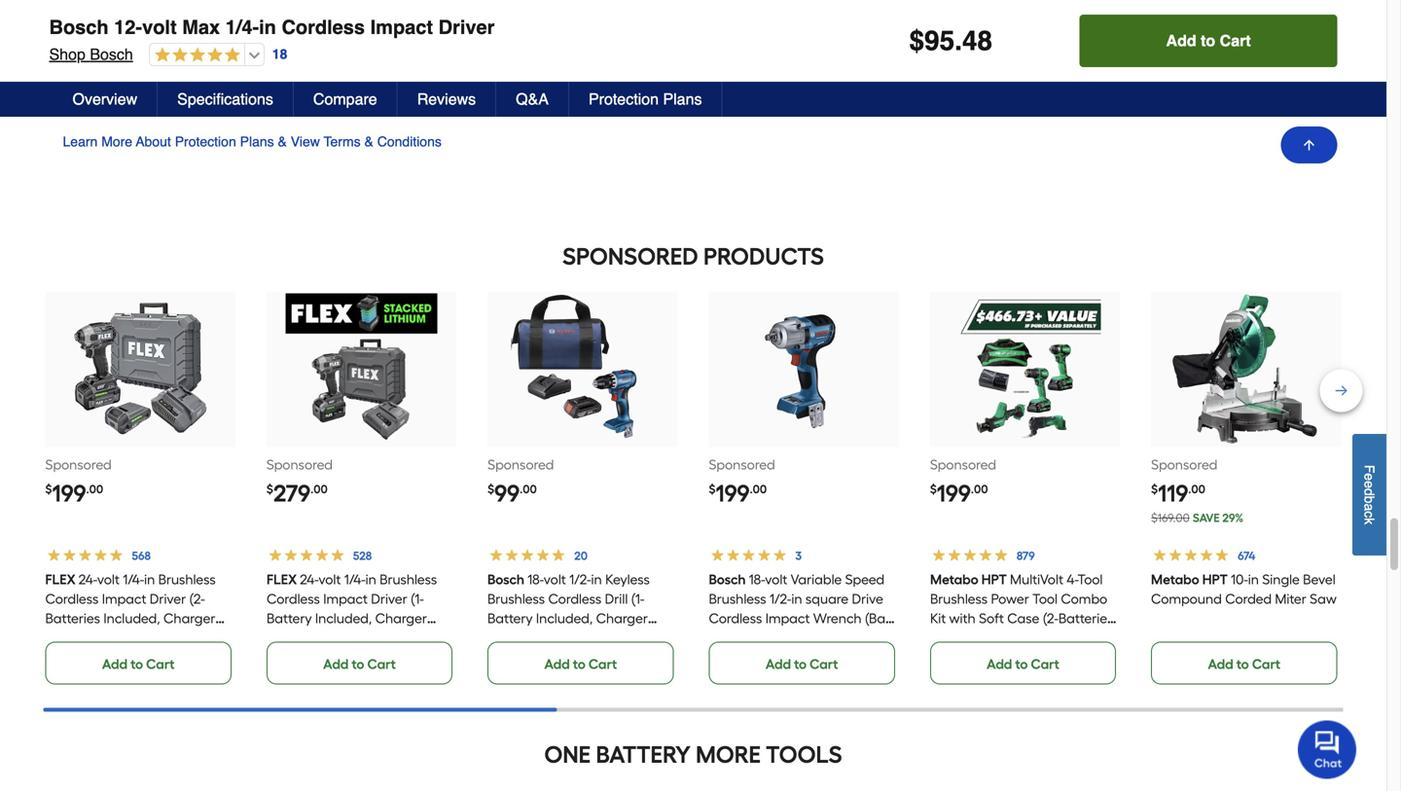 Task type: vqa. For each thing, say whether or not it's contained in the screenshot.
leftmost Got
no



Task type: locate. For each thing, give the bounding box(es) containing it.
1 horizontal spatial included,
[[315, 610, 372, 627]]

2 199 from the left
[[716, 479, 750, 508]]

brushless inside 24-volt 1/4-in brushless cordless impact driver (2- batteries included, charger included and hard case included)
[[158, 571, 216, 588]]

1/2- down the "variable"
[[770, 591, 791, 607]]

2 horizontal spatial case
[[1007, 610, 1039, 627]]

add inside 279 list item
[[323, 656, 349, 673]]

power down 'multivolt'
[[991, 591, 1029, 607]]

more left tools
[[696, 741, 761, 769]]

(1- inside 18-volt 1/2-in keyless brushless cordless drill (1- battery included, charger included and soft bag included)
[[631, 591, 645, 607]]

plans
[[663, 90, 702, 108], [240, 134, 274, 150]]

charger inside 18-volt 1/2-in keyless brushless cordless drill (1- battery included, charger included and soft bag included)
[[596, 610, 648, 627]]

add for multivolt 4-tool brushless power tool combo kit with soft case (2-batteries included and charger included)
[[987, 656, 1012, 673]]

and inside 18-volt 1/2-in keyless brushless cordless drill (1- battery included, charger included and soft bag included)
[[544, 630, 569, 646]]

1 horizontal spatial power
[[991, 591, 1029, 607]]

$ inside $ 279 .00
[[266, 482, 273, 496]]

1 horizontal spatial 18-
[[749, 571, 765, 588]]

2 included) from the left
[[266, 649, 324, 666]]

brushless inside 24-volt 1/4-in brushless cordless impact driver (1- battery included, charger included and hard case included)
[[380, 571, 437, 588]]

included) inside 18-volt 1/2-in keyless brushless cordless drill (1- battery included, charger included and soft bag included)
[[488, 649, 545, 666]]

0 horizontal spatial included,
[[104, 610, 160, 627]]

1 e from the top
[[1362, 473, 1377, 481]]

0 horizontal spatial for
[[350, 40, 368, 58]]

1 horizontal spatial 24-
[[300, 571, 318, 588]]

e up b
[[1362, 481, 1377, 488]]

maintain
[[403, 40, 462, 58]]

18- down $ 99 .00
[[528, 571, 544, 588]]

1 horizontal spatial included)
[[266, 649, 324, 666]]

(2- inside multivolt 4-tool brushless power tool combo kit with soft case (2-batteries included and charger included)
[[1043, 610, 1058, 627]]

and inside multivolt 4-tool brushless power tool combo kit with soft case (2-batteries included and charger included)
[[987, 630, 1012, 646]]

.00 inside $ 279 .00
[[311, 482, 328, 496]]

2 hpt from the left
[[1203, 571, 1228, 588]]

included) inside 24-volt 1/4-in brushless cordless impact driver (2- batteries included, charger included and hard case included)
[[45, 649, 102, 666]]

1/4- inside 24-volt 1/4-in brushless cordless impact driver (1- battery included, charger included and hard case included)
[[344, 571, 365, 588]]

3 included from the left
[[488, 630, 541, 646]]

1 vertical spatial 1/2-
[[770, 591, 791, 607]]

bosch 18-volt 1/2-in keyless brushless cordless drill (1-battery included, charger included and soft bag included) image
[[507, 293, 659, 445]]

chat invite button image
[[1298, 720, 1358, 779]]

1 hpt from the left
[[981, 571, 1007, 588]]

metabo for multivolt 4-tool brushless power tool combo kit with soft case (2-batteries included and charger included)
[[930, 571, 978, 588]]

1 $ 199 .00 from the left
[[45, 479, 103, 508]]

hard for 199
[[130, 630, 161, 646]]

4.8 stars image
[[150, 47, 240, 65]]

$ 95 . 48
[[909, 25, 993, 56]]

48
[[962, 25, 993, 56]]

service
[[204, 17, 253, 35]]

for up time
[[404, 63, 422, 81]]

driver for 199
[[150, 591, 186, 607]]

battery for 279
[[266, 610, 312, 627]]

brushless for 24-volt 1/4-in brushless cordless impact driver (1- battery included, charger included and hard case included)
[[380, 571, 437, 588]]

included inside multivolt 4-tool brushless power tool combo kit with soft case (2-batteries included and charger included)
[[930, 630, 984, 646]]

impact
[[370, 16, 433, 38], [102, 591, 146, 607], [323, 591, 368, 607], [766, 610, 810, 627]]

$ 279 .00
[[266, 479, 328, 508]]

.00
[[86, 482, 103, 496], [311, 482, 328, 496], [520, 482, 537, 496], [750, 482, 767, 496], [971, 482, 988, 496], [1188, 482, 1206, 496]]

2 metabo from the left
[[1151, 571, 1200, 588]]

1 199 list item from the left
[[45, 292, 235, 685]]

1 (1- from the left
[[411, 591, 424, 607]]

new
[[268, 87, 297, 105]]

sponsored for 18-volt 1/2-in keyless brushless cordless drill (1- battery included, charger included and soft bag included)
[[488, 457, 554, 473]]

c
[[1362, 511, 1377, 518]]

saw
[[1310, 591, 1337, 607]]

more
[[101, 134, 132, 150], [696, 741, 761, 769]]

0 horizontal spatial hard
[[130, 630, 161, 646]]

2 included, from the left
[[315, 610, 372, 627]]

1 horizontal spatial more
[[696, 741, 761, 769]]

hpt inside 199 list item
[[981, 571, 1007, 588]]

1 199 from the left
[[52, 479, 86, 508]]

soft left bag
[[573, 630, 598, 646]]

cart
[[1220, 32, 1251, 50], [146, 656, 175, 673], [367, 656, 396, 673], [589, 656, 617, 673], [810, 656, 838, 673], [1031, 656, 1060, 673], [1252, 656, 1281, 673]]

2 flex from the left
[[266, 571, 297, 588]]

compound
[[1151, 591, 1222, 607]]

2 24- from the left
[[300, 571, 318, 588]]

plans inside the learn more about protection plans & view terms & conditions "link"
[[240, 134, 274, 150]]

protection inside button
[[589, 90, 659, 108]]

metabo hpt up compound
[[1151, 571, 1228, 588]]

2 horizontal spatial driver
[[439, 16, 495, 38]]

volt inside 24-volt 1/4-in brushless cordless impact driver (1- battery included, charger included and hard case included)
[[318, 571, 341, 588]]

0 horizontal spatial 1/2-
[[570, 571, 591, 588]]

0 vertical spatial protection
[[589, 90, 659, 108]]

2 .00 from the left
[[311, 482, 328, 496]]

driver inside 24-volt 1/4-in brushless cordless impact driver (1- battery included, charger included and hard case included)
[[371, 591, 407, 607]]

included)
[[930, 649, 988, 666]]

hard for 279
[[351, 630, 382, 646]]

1 vertical spatial tool
[[1032, 591, 1058, 607]]

0 horizontal spatial protection
[[175, 134, 236, 150]]

flex inside 279 list item
[[266, 571, 297, 588]]

included, inside 24-volt 1/4-in brushless cordless impact driver (2- batteries included, charger included and hard case included)
[[104, 610, 160, 627]]

more left 'about' on the left of page
[[101, 134, 132, 150]]

2 included from the left
[[266, 630, 320, 646]]

volt inside 18-volt 1/2-in keyless brushless cordless drill (1- battery included, charger included and soft bag included)
[[544, 571, 566, 588]]

2 horizontal spatial 1/4-
[[344, 571, 365, 588]]

0 horizontal spatial 1/4-
[[123, 571, 144, 588]]

1 vertical spatial power
[[991, 591, 1029, 607]]

included)
[[45, 649, 102, 666], [266, 649, 324, 666], [488, 649, 545, 666]]

sponsored inside 119 list item
[[1151, 457, 1218, 473]]

brushless inside 18-volt 1/2-in keyless brushless cordless drill (1- battery included, charger included and soft bag included)
[[488, 591, 545, 607]]

metabo up with
[[930, 571, 978, 588]]

0 horizontal spatial $ 199 .00
[[45, 479, 103, 508]]

owner
[[301, 87, 343, 105]]

0 vertical spatial a
[[255, 87, 264, 105]]

cart inside 279 list item
[[367, 656, 396, 673]]

add to cart for 24-volt 1/4-in brushless cordless impact driver (1- battery included, charger included and hard case included)
[[323, 656, 396, 673]]

1 vertical spatial (2-
[[1043, 610, 1058, 627]]

charger inside 24-volt 1/4-in brushless cordless impact driver (1- battery included, charger included and hard case included)
[[375, 610, 427, 627]]

0 horizontal spatial power
[[78, 63, 122, 81]]

sponsored inside southdeep products heading
[[563, 242, 698, 271]]

1 24- from the left
[[79, 571, 97, 588]]

products
[[704, 242, 824, 271]]

tool down 'multivolt'
[[1032, 591, 1058, 607]]

protection down the coverage
[[175, 134, 236, 150]]

included, inside 24-volt 1/4-in brushless cordless impact driver (1- battery included, charger included and hard case included)
[[315, 610, 372, 627]]

add
[[1166, 32, 1197, 50], [102, 656, 128, 673], [323, 656, 349, 673], [544, 656, 570, 673], [766, 656, 791, 673], [987, 656, 1012, 673], [1208, 656, 1234, 673]]

0 vertical spatial 1/2-
[[570, 571, 591, 588]]

$ 199 .00 for bosch
[[709, 479, 767, 508]]

plans down year)
[[663, 90, 702, 108]]

18- left the "variable"
[[749, 571, 765, 588]]

in inside 24-volt 1/4-in brushless cordless impact driver (2- batteries included, charger included and hard case included)
[[144, 571, 155, 588]]

hpt left "10-"
[[1203, 571, 1228, 588]]

surge
[[127, 63, 166, 81]]

5 add to cart link from the left
[[930, 642, 1116, 685]]

2 horizontal spatial included)
[[488, 649, 545, 666]]

battery inside 24-volt 1/4-in brushless cordless impact driver (1- battery included, charger included and hard case included)
[[266, 610, 312, 627]]

0 horizontal spatial plans
[[240, 134, 274, 150]]

add to cart for multivolt 4-tool brushless power tool combo kit with soft case (2-batteries included and charger included)
[[987, 656, 1060, 673]]

1 horizontal spatial $ 199 .00
[[709, 479, 767, 508]]

1 metabo hpt from the left
[[930, 571, 1007, 588]]

1 hard from the left
[[130, 630, 161, 646]]

sponsored for 18-volt variable speed brushless 1/2-in square drive cordless impact wrench (bare tool)
[[709, 457, 775, 473]]

e up d
[[1362, 473, 1377, 481]]

$100
[[592, 40, 627, 58]]

charger inside 24-volt 1/4-in brushless cordless impact driver (2- batteries included, charger included and hard case included)
[[164, 610, 215, 627]]

hpt left 'multivolt'
[[981, 571, 1007, 588]]

2 horizontal spatial $ 199 .00
[[930, 479, 988, 508]]

case inside 24-volt 1/4-in brushless cordless impact driver (1- battery included, charger included and hard case included)
[[386, 630, 418, 646]]

metabo hpt multivolt 4-tool brushless power tool combo kit with soft case (2-batteries included and charger included) image
[[949, 293, 1101, 445]]

add to cart link for 24-volt 1/4-in brushless cordless impact driver (1- battery included, charger included and hard case included)
[[266, 642, 453, 685]]

to inside 279 list item
[[352, 656, 364, 673]]

view
[[291, 134, 320, 150]]

1 .00 from the left
[[86, 482, 103, 496]]

to for 18-volt variable speed brushless 1/2-in square drive cordless impact wrench (bare tool)
[[794, 656, 807, 673]]

.00 for 18-volt variable speed brushless 1/2-in square drive cordless impact wrench (bare tool)
[[750, 482, 767, 496]]

0 horizontal spatial driver
[[150, 591, 186, 607]]

to
[[1201, 32, 1216, 50], [575, 40, 588, 58], [238, 87, 251, 105], [130, 656, 143, 673], [352, 656, 364, 673], [573, 656, 586, 673], [794, 656, 807, 673], [1015, 656, 1028, 673], [1237, 656, 1249, 673]]

brushless for 18-volt variable speed brushless 1/2-in square drive cordless impact wrench (bare tool)
[[709, 591, 766, 607]]

$ 199 .00 for flex
[[45, 479, 103, 508]]

2 hard from the left
[[351, 630, 382, 646]]

included, for 199
[[104, 610, 160, 627]]

1 horizontal spatial &
[[364, 134, 374, 150]]

0 horizontal spatial soft
[[573, 630, 598, 646]]

plans left view at the left top of the page
[[240, 134, 274, 150]]

24- inside 24-volt 1/4-in brushless cordless impact driver (2- batteries included, charger included and hard case included)
[[79, 571, 97, 588]]

add to cart link inside 279 list item
[[266, 642, 453, 685]]

3 included) from the left
[[488, 649, 545, 666]]

0 vertical spatial power
[[78, 63, 122, 81]]

1 horizontal spatial driver
[[371, 591, 407, 607]]

99
[[494, 479, 520, 508]]

0 horizontal spatial case
[[164, 630, 197, 646]]

bosch
[[49, 16, 109, 38], [90, 45, 133, 63], [488, 571, 525, 588], [709, 571, 746, 588]]

k
[[1362, 518, 1377, 525]]

cart for 18-volt 1/2-in keyless brushless cordless drill (1- battery included, charger included and soft bag included)
[[589, 656, 617, 673]]

cart inside 99 list item
[[589, 656, 617, 673]]

4 add to cart link from the left
[[709, 642, 895, 685]]

d
[[1362, 488, 1377, 496]]

metabo inside 119 list item
[[1151, 571, 1200, 588]]

$169.00 save 29%
[[1151, 511, 1244, 525]]

0 horizontal spatial a
[[255, 87, 264, 105]]

case for 279
[[386, 630, 418, 646]]

hard inside 24-volt 1/4-in brushless cordless impact driver (1- battery included, charger included and hard case included)
[[351, 630, 382, 646]]

add to cart inside add to cart button
[[1166, 32, 1251, 50]]

0 horizontal spatial flex
[[45, 571, 76, 588]]

1 horizontal spatial a
[[1362, 503, 1377, 511]]

1/2- inside the 18-volt variable speed brushless 1/2-in square drive cordless impact wrench (bare tool)
[[770, 591, 791, 607]]

.00 for 18-volt 1/2-in keyless brushless cordless drill (1- battery included, charger included and soft bag included)
[[520, 482, 537, 496]]

deductibles
[[103, 17, 181, 35]]

cart inside 119 list item
[[1252, 656, 1281, 673]]

$ 99 .00
[[488, 479, 537, 508]]

metabo hpt for compound
[[1151, 571, 1228, 588]]

brushless inside the 18-volt variable speed brushless 1/2-in square drive cordless impact wrench (bare tool)
[[709, 591, 766, 607]]

0 horizontal spatial 18-
[[528, 571, 544, 588]]

bosch up tool) at the right of page
[[709, 571, 746, 588]]

learn more about protection plans & view terms & conditions
[[63, 134, 442, 150]]

save
[[1193, 511, 1220, 525]]

that
[[285, 40, 311, 58]]

metabo up compound
[[1151, 571, 1200, 588]]

0 horizontal spatial tool
[[1032, 591, 1058, 607]]

at
[[348, 87, 361, 105]]

1 horizontal spatial protection
[[589, 90, 659, 108]]

1 horizontal spatial 1/2-
[[770, 591, 791, 607]]

batteries
[[45, 610, 100, 627], [1058, 610, 1113, 627]]

coverage
[[170, 87, 234, 105]]

volt inside the 18-volt variable speed brushless 1/2-in square drive cordless impact wrench (bare tool)
[[765, 571, 788, 588]]

add to cart link inside 99 list item
[[488, 642, 674, 685]]

1 vertical spatial more
[[696, 741, 761, 769]]

sponsored inside 279 list item
[[266, 457, 333, 473]]

add for 24-volt 1/4-in brushless cordless impact driver (1- battery included, charger included and hard case included)
[[323, 656, 349, 673]]

hard
[[130, 630, 161, 646], [351, 630, 382, 646]]

items
[[244, 40, 281, 58]]

a inside the no deductibles or service fees 50% reimbursement on items that care for and maintain the product (up to $100 per year) power surge protection available from day one for electrically powered products transferable coverage to a new owner at any time
[[255, 87, 264, 105]]

tool up combo
[[1078, 571, 1103, 588]]

included inside 18-volt 1/2-in keyless brushless cordless drill (1- battery included, charger included and soft bag included)
[[488, 630, 541, 646]]

0 horizontal spatial 24-
[[79, 571, 97, 588]]

volt for 24-volt 1/4-in brushless cordless impact driver (2- batteries included, charger included and hard case included)
[[97, 571, 120, 588]]

2 $ 199 .00 from the left
[[709, 479, 767, 508]]

no
[[78, 17, 98, 35]]

1/4-
[[225, 16, 259, 38], [123, 571, 144, 588], [344, 571, 365, 588]]

year)
[[658, 40, 694, 58]]

6 add to cart link from the left
[[1151, 642, 1338, 685]]

metabo hpt for power
[[930, 571, 1007, 588]]

case for 199
[[164, 630, 197, 646]]

add inside 119 list item
[[1208, 656, 1234, 673]]

(up
[[548, 40, 571, 58]]

0 vertical spatial more
[[101, 134, 132, 150]]

1 horizontal spatial case
[[386, 630, 418, 646]]

1/2- left keyless
[[570, 571, 591, 588]]

(1- for 99
[[631, 591, 645, 607]]

0 vertical spatial plans
[[663, 90, 702, 108]]

0 vertical spatial soft
[[979, 610, 1004, 627]]

and inside the no deductibles or service fees 50% reimbursement on items that care for and maintain the product (up to $100 per year) power surge protection available from day one for electrically powered products transferable coverage to a new owner at any time
[[373, 40, 399, 58]]

4 .00 from the left
[[750, 482, 767, 496]]

flex for 279
[[266, 571, 297, 588]]

a left new on the top of the page
[[255, 87, 264, 105]]

reviews button
[[398, 82, 496, 117]]

24- inside 24-volt 1/4-in brushless cordless impact driver (1- battery included, charger included and hard case included)
[[300, 571, 318, 588]]

0 vertical spatial (2-
[[189, 591, 205, 607]]

case
[[1007, 610, 1039, 627], [164, 630, 197, 646], [386, 630, 418, 646]]

included, inside 18-volt 1/2-in keyless brushless cordless drill (1- battery included, charger included and soft bag included)
[[536, 610, 593, 627]]

1 included from the left
[[45, 630, 99, 646]]

drill
[[605, 591, 628, 607]]

& right terms
[[364, 134, 374, 150]]

add to cart link inside 119 list item
[[1151, 642, 1338, 685]]

sponsored for 10-in single bevel compound corded miter saw
[[1151, 457, 1218, 473]]

1 horizontal spatial metabo
[[1151, 571, 1200, 588]]

.00 inside $ 99 .00
[[520, 482, 537, 496]]

included,
[[104, 610, 160, 627], [315, 610, 372, 627], [536, 610, 593, 627]]

& left view at the left top of the page
[[278, 134, 287, 150]]

a inside button
[[1362, 503, 1377, 511]]

$ inside $ 119 .00
[[1151, 482, 1158, 496]]

1 horizontal spatial 199
[[716, 479, 750, 508]]

1/2- inside 18-volt 1/2-in keyless brushless cordless drill (1- battery included, charger included and soft bag included)
[[570, 571, 591, 588]]

terms
[[324, 134, 361, 150]]

4 included from the left
[[930, 630, 984, 646]]

bosch down 99
[[488, 571, 525, 588]]

2 add to cart link from the left
[[266, 642, 453, 685]]

cart for multivolt 4-tool brushless power tool combo kit with soft case (2-batteries included and charger included)
[[1031, 656, 1060, 673]]

tool
[[1078, 571, 1103, 588], [1032, 591, 1058, 607]]

to inside 99 list item
[[573, 656, 586, 673]]

volt inside 24-volt 1/4-in brushless cordless impact driver (2- batteries included, charger included and hard case included)
[[97, 571, 120, 588]]

0 horizontal spatial included)
[[45, 649, 102, 666]]

&
[[278, 134, 287, 150], [364, 134, 374, 150]]

1 18- from the left
[[528, 571, 544, 588]]

1 vertical spatial protection
[[175, 134, 236, 150]]

$ for 18-volt variable speed brushless 1/2-in square drive cordless impact wrench (bare tool)
[[709, 482, 716, 496]]

metabo inside 199 list item
[[930, 571, 978, 588]]

1 metabo from the left
[[930, 571, 978, 588]]

279
[[273, 479, 311, 508]]

1 horizontal spatial (2-
[[1043, 610, 1058, 627]]

0 horizontal spatial (1-
[[411, 591, 424, 607]]

2 (1- from the left
[[631, 591, 645, 607]]

in inside 18-volt 1/2-in keyless brushless cordless drill (1- battery included, charger included and soft bag included)
[[591, 571, 602, 588]]

1 horizontal spatial battery
[[488, 610, 533, 627]]

included for 279
[[266, 630, 320, 646]]

included inside 24-volt 1/4-in brushless cordless impact driver (2- batteries included, charger included and hard case included)
[[45, 630, 99, 646]]

sponsored for 24-volt 1/4-in brushless cordless impact driver (2- batteries included, charger included and hard case included)
[[45, 457, 112, 473]]

volt
[[142, 16, 177, 38], [97, 571, 120, 588], [318, 571, 341, 588], [544, 571, 566, 588], [765, 571, 788, 588]]

and inside 24-volt 1/4-in brushless cordless impact driver (2- batteries included, charger included and hard case included)
[[102, 630, 127, 646]]

1 horizontal spatial flex
[[266, 571, 297, 588]]

for up day
[[350, 40, 368, 58]]

drive
[[852, 591, 883, 607]]

hard inside 24-volt 1/4-in brushless cordless impact driver (2- batteries included, charger included and hard case included)
[[130, 630, 161, 646]]

2 horizontal spatial 199
[[937, 479, 971, 508]]

for
[[350, 40, 368, 58], [404, 63, 422, 81]]

power down shop bosch
[[78, 63, 122, 81]]

1 horizontal spatial soft
[[979, 610, 1004, 627]]

plans inside protection plans button
[[663, 90, 702, 108]]

f e e d b a c k
[[1362, 465, 1377, 525]]

to inside 119 list item
[[1237, 656, 1249, 673]]

flex
[[45, 571, 76, 588], [266, 571, 297, 588]]

reviews
[[417, 90, 476, 108]]

the
[[466, 40, 488, 58]]

1 horizontal spatial plans
[[663, 90, 702, 108]]

1 horizontal spatial batteries
[[1058, 610, 1113, 627]]

metabo for 10-in single bevel compound corded miter saw
[[1151, 571, 1200, 588]]

metabo hpt up with
[[930, 571, 1007, 588]]

case inside 24-volt 1/4-in brushless cordless impact driver (2- batteries included, charger included and hard case included)
[[164, 630, 197, 646]]

brushless
[[158, 571, 216, 588], [380, 571, 437, 588], [488, 591, 545, 607], [709, 591, 766, 607], [930, 591, 988, 607]]

add to cart link for 10-in single bevel compound corded miter saw
[[1151, 642, 1338, 685]]

miter
[[1275, 591, 1307, 607]]

6 .00 from the left
[[1188, 482, 1206, 496]]

soft right with
[[979, 610, 1004, 627]]

0 horizontal spatial hpt
[[981, 571, 1007, 588]]

2 batteries from the left
[[1058, 610, 1113, 627]]

0 horizontal spatial metabo
[[930, 571, 978, 588]]

1 vertical spatial for
[[404, 63, 422, 81]]

1 vertical spatial plans
[[240, 134, 274, 150]]

3 199 from the left
[[937, 479, 971, 508]]

1 included) from the left
[[45, 649, 102, 666]]

3 $ 199 .00 from the left
[[930, 479, 988, 508]]

0 horizontal spatial 199
[[52, 479, 86, 508]]

battery inside 18-volt 1/2-in keyless brushless cordless drill (1- battery included, charger included and soft bag included)
[[488, 610, 533, 627]]

0 horizontal spatial batteries
[[45, 610, 100, 627]]

1 flex from the left
[[45, 571, 76, 588]]

1 horizontal spatial 199 list item
[[709, 292, 899, 685]]

max
[[182, 16, 220, 38]]

included) inside 24-volt 1/4-in brushless cordless impact driver (1- battery included, charger included and hard case included)
[[266, 649, 324, 666]]

and for 199
[[102, 630, 127, 646]]

18- inside 18-volt 1/2-in keyless brushless cordless drill (1- battery included, charger included and soft bag included)
[[528, 571, 544, 588]]

1 included, from the left
[[104, 610, 160, 627]]

driver inside 24-volt 1/4-in brushless cordless impact driver (2- batteries included, charger included and hard case included)
[[150, 591, 186, 607]]

a up k
[[1362, 503, 1377, 511]]

q&a
[[516, 90, 549, 108]]

impact inside 24-volt 1/4-in brushless cordless impact driver (2- batteries included, charger included and hard case included)
[[102, 591, 146, 607]]

1 horizontal spatial metabo hpt
[[1151, 571, 1228, 588]]

.00 for multivolt 4-tool brushless power tool combo kit with soft case (2-batteries included and charger included)
[[971, 482, 988, 496]]

2 18- from the left
[[749, 571, 765, 588]]

1 vertical spatial soft
[[573, 630, 598, 646]]

bosch 18-volt variable speed brushless 1/2-in square drive cordless impact wrench (bare tool) image
[[728, 293, 880, 445]]

1 horizontal spatial hard
[[351, 630, 382, 646]]

add to cart inside 279 list item
[[323, 656, 396, 673]]

b
[[1362, 496, 1377, 503]]

sponsored
[[563, 242, 698, 271], [45, 457, 112, 473], [266, 457, 333, 473], [488, 457, 554, 473], [709, 457, 775, 473], [930, 457, 996, 473], [1151, 457, 1218, 473]]

$ 199 .00 for metabo hpt
[[930, 479, 988, 508]]

199 list item
[[45, 292, 235, 685], [709, 292, 899, 685], [930, 292, 1120, 685]]

$ for 24-volt 1/4-in brushless cordless impact driver (1- battery included, charger included and hard case included)
[[266, 482, 273, 496]]

sponsored products
[[563, 242, 824, 271]]

bosch down 12-
[[90, 45, 133, 63]]

199 for bosch
[[716, 479, 750, 508]]

1 horizontal spatial tool
[[1078, 571, 1103, 588]]

0 horizontal spatial more
[[101, 134, 132, 150]]

included) for 279
[[266, 649, 324, 666]]

sponsored inside 99 list item
[[488, 457, 554, 473]]

f e e d b a c k button
[[1353, 434, 1387, 556]]

add to cart link for 18-volt 1/2-in keyless brushless cordless drill (1- battery included, charger included and soft bag included)
[[488, 642, 674, 685]]

from
[[309, 63, 340, 81]]

1 vertical spatial a
[[1362, 503, 1377, 511]]

3 included, from the left
[[536, 610, 593, 627]]

18-
[[528, 571, 544, 588], [749, 571, 765, 588]]

3 add to cart link from the left
[[488, 642, 674, 685]]

1 horizontal spatial hpt
[[1203, 571, 1228, 588]]

a
[[255, 87, 264, 105], [1362, 503, 1377, 511]]

$ inside $ 99 .00
[[488, 482, 494, 496]]

included inside 24-volt 1/4-in brushless cordless impact driver (1- battery included, charger included and hard case included)
[[266, 630, 320, 646]]

included, for 279
[[315, 610, 372, 627]]

$ for 24-volt 1/4-in brushless cordless impact driver (2- batteries included, charger included and hard case included)
[[45, 482, 52, 496]]

one
[[544, 741, 591, 769]]

3 .00 from the left
[[520, 482, 537, 496]]

0 horizontal spatial &
[[278, 134, 287, 150]]

add to cart link for 24-volt 1/4-in brushless cordless impact driver (2- batteries included, charger included and hard case included)
[[45, 642, 231, 685]]

and
[[373, 40, 399, 58], [102, 630, 127, 646], [323, 630, 348, 646], [544, 630, 569, 646], [987, 630, 1012, 646]]

charger for 99
[[596, 610, 648, 627]]

0 horizontal spatial 199 list item
[[45, 292, 235, 685]]

5 .00 from the left
[[971, 482, 988, 496]]

power inside the no deductibles or service fees 50% reimbursement on items that care for and maintain the product (up to $100 per year) power surge protection available from day one for electrically powered products transferable coverage to a new owner at any time
[[78, 63, 122, 81]]

1 horizontal spatial (1-
[[631, 591, 645, 607]]

volt for 24-volt 1/4-in brushless cordless impact driver (1- battery included, charger included and hard case included)
[[318, 571, 341, 588]]

119
[[1158, 479, 1188, 508]]

electrically
[[426, 63, 499, 81]]

2 horizontal spatial included,
[[536, 610, 593, 627]]

18- inside the 18-volt variable speed brushless 1/2-in square drive cordless impact wrench (bare tool)
[[749, 571, 765, 588]]

single
[[1263, 571, 1300, 588]]

metabo hpt inside 119 list item
[[1151, 571, 1228, 588]]

1/4- inside 24-volt 1/4-in brushless cordless impact driver (2- batteries included, charger included and hard case included)
[[123, 571, 144, 588]]

hpt inside 119 list item
[[1203, 571, 1228, 588]]

included
[[45, 630, 99, 646], [266, 630, 320, 646], [488, 630, 541, 646], [930, 630, 984, 646]]

cordless inside 24-volt 1/4-in brushless cordless impact driver (2- batteries included, charger included and hard case included)
[[45, 591, 99, 607]]

1 batteries from the left
[[45, 610, 100, 627]]

29%
[[1222, 511, 1244, 525]]

$ 199 .00
[[45, 479, 103, 508], [709, 479, 767, 508], [930, 479, 988, 508]]

2 horizontal spatial 199 list item
[[930, 292, 1120, 685]]

protection down products
[[589, 90, 659, 108]]

add for 24-volt 1/4-in brushless cordless impact driver (2- batteries included, charger included and hard case included)
[[102, 656, 128, 673]]

battery for 99
[[488, 610, 533, 627]]

0 horizontal spatial metabo hpt
[[930, 571, 1007, 588]]

2 metabo hpt from the left
[[1151, 571, 1228, 588]]

one
[[373, 63, 399, 81]]

0 horizontal spatial (2-
[[189, 591, 205, 607]]

0 horizontal spatial battery
[[266, 610, 312, 627]]

1 add to cart link from the left
[[45, 642, 231, 685]]



Task type: describe. For each thing, give the bounding box(es) containing it.
24- for 279
[[300, 571, 318, 588]]

with
[[949, 610, 976, 627]]

in inside 24-volt 1/4-in brushless cordless impact driver (1- battery included, charger included and hard case included)
[[365, 571, 376, 588]]

more inside the learn more about protection plans & view terms & conditions "link"
[[101, 134, 132, 150]]

add to cart button
[[1080, 15, 1338, 67]]

0 vertical spatial for
[[350, 40, 368, 58]]

$ for 18-volt 1/2-in keyless brushless cordless drill (1- battery included, charger included and soft bag included)
[[488, 482, 494, 496]]

sponsored for 24-volt 1/4-in brushless cordless impact driver (1- battery included, charger included and hard case included)
[[266, 457, 333, 473]]

included) for 199
[[45, 649, 102, 666]]

on
[[222, 40, 239, 58]]

multivolt
[[1010, 571, 1063, 588]]

day
[[344, 63, 369, 81]]

learn
[[63, 134, 98, 150]]

2 horizontal spatial battery
[[596, 741, 691, 769]]

soft inside multivolt 4-tool brushless power tool combo kit with soft case (2-batteries included and charger included)
[[979, 610, 1004, 627]]

in inside the 18-volt variable speed brushless 1/2-in square drive cordless impact wrench (bare tool)
[[791, 591, 802, 607]]

care
[[315, 40, 346, 58]]

$ 119 .00
[[1151, 479, 1206, 508]]

sponsored for multivolt 4-tool brushless power tool combo kit with soft case (2-batteries included and charger included)
[[930, 457, 996, 473]]

1 horizontal spatial for
[[404, 63, 422, 81]]

wrench
[[813, 610, 862, 627]]

protection
[[170, 63, 238, 81]]

add to cart for 18-volt 1/2-in keyless brushless cordless drill (1- battery included, charger included and soft bag included)
[[544, 656, 617, 673]]

1/4- for 279
[[344, 571, 365, 588]]

included, for 99
[[536, 610, 593, 627]]

products
[[567, 63, 627, 81]]

batteries inside multivolt 4-tool brushless power tool combo kit with soft case (2-batteries included and charger included)
[[1058, 610, 1113, 627]]

bosch inside 99 list item
[[488, 571, 525, 588]]

corded
[[1226, 591, 1272, 607]]

hpt for power
[[981, 571, 1007, 588]]

hpt for compound
[[1203, 571, 1228, 588]]

to for 24-volt 1/4-in brushless cordless impact driver (1- battery included, charger included and hard case included)
[[352, 656, 364, 673]]

southdeep products heading
[[43, 237, 1343, 276]]

18-volt 1/2-in keyless brushless cordless drill (1- battery included, charger included and soft bag included)
[[488, 571, 650, 666]]

1 & from the left
[[278, 134, 287, 150]]

impact inside the 18-volt variable speed brushless 1/2-in square drive cordless impact wrench (bare tool)
[[766, 610, 810, 627]]

279 list item
[[266, 292, 457, 685]]

shop bosch
[[49, 45, 133, 63]]

bag
[[601, 630, 626, 646]]

soft inside 18-volt 1/2-in keyless brushless cordless drill (1- battery included, charger included and soft bag included)
[[573, 630, 598, 646]]

to inside button
[[1201, 32, 1216, 50]]

reimbursement
[[114, 40, 218, 58]]

10-in single bevel compound corded miter saw
[[1151, 571, 1337, 607]]

add for 10-in single bevel compound corded miter saw
[[1208, 656, 1234, 673]]

tools
[[766, 741, 842, 769]]

99 list item
[[488, 292, 678, 685]]

included for 99
[[488, 630, 541, 646]]

compare button
[[294, 82, 398, 117]]

199 for metabo hpt
[[937, 479, 971, 508]]

protection plans button
[[569, 82, 723, 117]]

and for 279
[[323, 630, 348, 646]]

flex 24-volt 1/4-in brushless cordless impact driver (2-batteries included, charger included and hard case included) image
[[64, 293, 216, 445]]

charger for 199
[[164, 610, 215, 627]]

18
[[272, 46, 287, 62]]

cart for 24-volt 1/4-in brushless cordless impact driver (2- batteries included, charger included and hard case included)
[[146, 656, 175, 673]]

to for 24-volt 1/4-in brushless cordless impact driver (2- batteries included, charger included and hard case included)
[[130, 656, 143, 673]]

to for 18-volt 1/2-in keyless brushless cordless drill (1- battery included, charger included and soft bag included)
[[573, 656, 586, 673]]

to for multivolt 4-tool brushless power tool combo kit with soft case (2-batteries included and charger included)
[[1015, 656, 1028, 673]]

product
[[492, 40, 544, 58]]

cart for 18-volt variable speed brushless 1/2-in square drive cordless impact wrench (bare tool)
[[810, 656, 838, 673]]

variable
[[791, 571, 842, 588]]

cordless inside the 18-volt variable speed brushless 1/2-in square drive cordless impact wrench (bare tool)
[[709, 610, 762, 627]]

combo
[[1061, 591, 1107, 607]]

add to cart for 24-volt 1/4-in brushless cordless impact driver (2- batteries included, charger included and hard case included)
[[102, 656, 175, 673]]

driver for 279
[[371, 591, 407, 607]]

4-
[[1067, 571, 1078, 588]]

volt for 18-volt variable speed brushless 1/2-in square drive cordless impact wrench (bare tool)
[[765, 571, 788, 588]]

cart for 10-in single bevel compound corded miter saw
[[1252, 656, 1281, 673]]

and for 99
[[544, 630, 569, 646]]

about
[[136, 134, 171, 150]]

in inside 10-in single bevel compound corded miter saw
[[1248, 571, 1259, 588]]

2 e from the top
[[1362, 481, 1377, 488]]

cart for 24-volt 1/4-in brushless cordless impact driver (1- battery included, charger included and hard case included)
[[367, 656, 396, 673]]

protection plans
[[589, 90, 702, 108]]

50%
[[78, 40, 110, 58]]

(bare
[[865, 610, 898, 627]]

24- for 199
[[79, 571, 97, 588]]

add for 18-volt variable speed brushless 1/2-in square drive cordless impact wrench (bare tool)
[[766, 656, 791, 673]]

1/4- for 199
[[123, 571, 144, 588]]

flex 24-volt 1/4-in brushless cordless impact driver (1-battery included, charger included and hard case included) image
[[285, 293, 438, 445]]

10-
[[1231, 571, 1248, 588]]

time
[[395, 87, 424, 105]]

case inside multivolt 4-tool brushless power tool combo kit with soft case (2-batteries included and charger included)
[[1007, 610, 1039, 627]]

add to cart link for 18-volt variable speed brushless 1/2-in square drive cordless impact wrench (bare tool)
[[709, 642, 895, 685]]

2 & from the left
[[364, 134, 374, 150]]

$ for multivolt 4-tool brushless power tool combo kit with soft case (2-batteries included and charger included)
[[930, 482, 937, 496]]

available
[[243, 63, 304, 81]]

specifications button
[[158, 82, 294, 117]]

impact inside 24-volt 1/4-in brushless cordless impact driver (1- battery included, charger included and hard case included)
[[323, 591, 368, 607]]

multivolt 4-tool brushless power tool combo kit with soft case (2-batteries included and charger included)
[[930, 571, 1113, 666]]

bosch 12-volt max 1/4-in cordless impact driver
[[49, 16, 495, 38]]

3 199 list item from the left
[[930, 292, 1120, 685]]

.00 for 24-volt 1/4-in brushless cordless impact driver (2- batteries included, charger included and hard case included)
[[86, 482, 103, 496]]

1 horizontal spatial 1/4-
[[225, 16, 259, 38]]

f
[[1362, 465, 1377, 473]]

overview button
[[53, 82, 158, 117]]

tool)
[[709, 630, 738, 646]]

add to cart for 10-in single bevel compound corded miter saw
[[1208, 656, 1281, 673]]

$169.00
[[1151, 511, 1190, 525]]

bevel
[[1303, 571, 1336, 588]]

charger inside multivolt 4-tool brushless power tool combo kit with soft case (2-batteries included and charger included)
[[1015, 630, 1067, 646]]

q&a button
[[496, 82, 569, 117]]

batteries inside 24-volt 1/4-in brushless cordless impact driver (2- batteries included, charger included and hard case included)
[[45, 610, 100, 627]]

12-
[[114, 16, 142, 38]]

.00 for 24-volt 1/4-in brushless cordless impact driver (1- battery included, charger included and hard case included)
[[311, 482, 328, 496]]

per
[[631, 40, 654, 58]]

bosch inside 199 list item
[[709, 571, 746, 588]]

powered
[[503, 63, 563, 81]]

18-volt variable speed brushless 1/2-in square drive cordless impact wrench (bare tool)
[[709, 571, 898, 646]]

metabo hpt 10-in single bevel compound corded miter saw image
[[1170, 293, 1322, 445]]

to for 10-in single bevel compound corded miter saw
[[1237, 656, 1249, 673]]

one battery more tools
[[544, 741, 842, 769]]

overview
[[72, 90, 137, 108]]

kit
[[930, 610, 946, 627]]

24-volt 1/4-in brushless cordless impact driver (2- batteries included, charger included and hard case included)
[[45, 571, 216, 666]]

add to cart for 18-volt variable speed brushless 1/2-in square drive cordless impact wrench (bare tool)
[[766, 656, 838, 673]]

brushless for 24-volt 1/4-in brushless cordless impact driver (2- batteries included, charger included and hard case included)
[[158, 571, 216, 588]]

fees
[[257, 17, 287, 35]]

(2- inside 24-volt 1/4-in brushless cordless impact driver (2- batteries included, charger included and hard case included)
[[189, 591, 205, 607]]

add to cart link for multivolt 4-tool brushless power tool combo kit with soft case (2-batteries included and charger included)
[[930, 642, 1116, 685]]

shop
[[49, 45, 86, 63]]

cordless inside 18-volt 1/2-in keyless brushless cordless drill (1- battery included, charger included and soft bag included)
[[548, 591, 602, 607]]

arrow up image
[[1302, 137, 1317, 153]]

brushless inside multivolt 4-tool brushless power tool combo kit with soft case (2-batteries included and charger included)
[[930, 591, 988, 607]]

any
[[365, 87, 390, 105]]

transferable
[[78, 87, 165, 105]]

protection inside "link"
[[175, 134, 236, 150]]

2 199 list item from the left
[[709, 292, 899, 685]]

flex for 199
[[45, 571, 76, 588]]

18- for 199
[[749, 571, 765, 588]]

18- for 99
[[528, 571, 544, 588]]

keyless
[[606, 571, 650, 588]]

(1- for 279
[[411, 591, 424, 607]]

specifications
[[177, 90, 273, 108]]

95
[[925, 25, 955, 56]]

.00 inside $ 119 .00
[[1188, 482, 1206, 496]]

119 list item
[[1151, 292, 1341, 685]]

.
[[955, 25, 962, 56]]

add inside add to cart button
[[1166, 32, 1197, 50]]

or
[[186, 17, 200, 35]]

power inside multivolt 4-tool brushless power tool combo kit with soft case (2-batteries included and charger included)
[[991, 591, 1029, 607]]

199 for flex
[[52, 479, 86, 508]]

add for 18-volt 1/2-in keyless brushless cordless drill (1- battery included, charger included and soft bag included)
[[544, 656, 570, 673]]

included) for 99
[[488, 649, 545, 666]]

cart inside button
[[1220, 32, 1251, 50]]

volt for 18-volt 1/2-in keyless brushless cordless drill (1- battery included, charger included and soft bag included)
[[544, 571, 566, 588]]

charger for 279
[[375, 610, 427, 627]]

bosch up 50%
[[49, 16, 109, 38]]

cordless inside 24-volt 1/4-in brushless cordless impact driver (1- battery included, charger included and hard case included)
[[266, 591, 320, 607]]

speed
[[845, 571, 885, 588]]

compare
[[313, 90, 377, 108]]

0 vertical spatial tool
[[1078, 571, 1103, 588]]

included for 199
[[45, 630, 99, 646]]

conditions
[[377, 134, 442, 150]]



